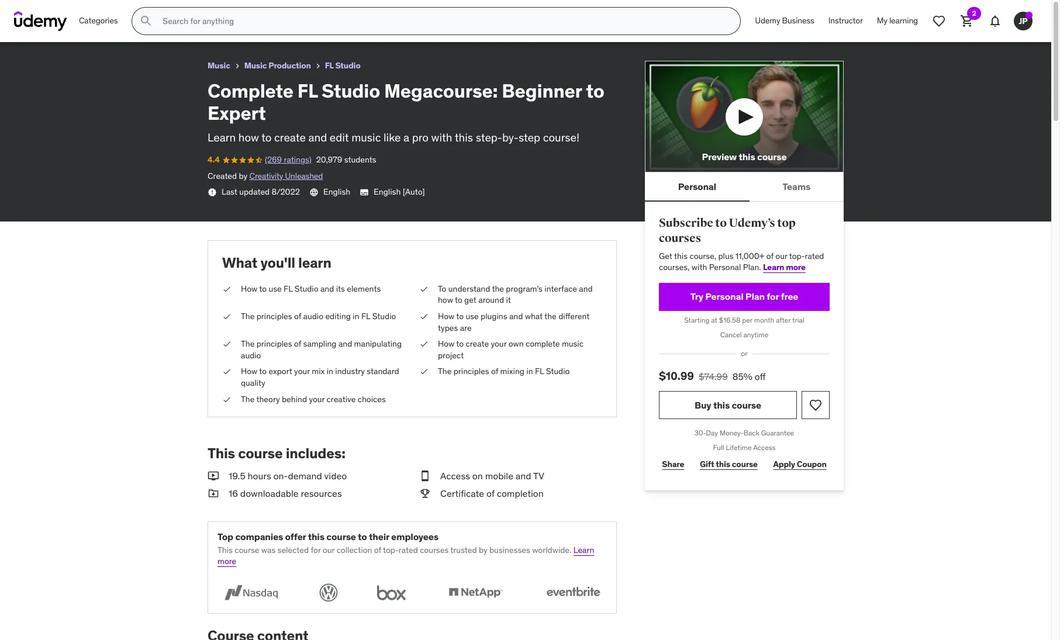 Task type: vqa. For each thing, say whether or not it's contained in the screenshot.
AWS Certified Solutions Architect - Professional's Architect
no



Task type: locate. For each thing, give the bounding box(es) containing it.
full
[[713, 443, 725, 452]]

of right 11,000+
[[767, 251, 774, 261]]

principles down the project
[[454, 366, 489, 377]]

1 horizontal spatial in
[[353, 311, 360, 322]]

fl right the mixing
[[535, 366, 544, 377]]

the down quality
[[241, 394, 255, 405]]

xsmall image
[[233, 61, 242, 71], [419, 284, 429, 295], [419, 311, 429, 323], [222, 339, 232, 350], [222, 366, 232, 378], [419, 366, 429, 378], [222, 394, 232, 405]]

how up types
[[438, 311, 455, 322]]

personal up $16.58
[[706, 291, 744, 303]]

small image for 19.5
[[208, 470, 219, 483]]

use up are
[[466, 311, 479, 322]]

16
[[229, 488, 238, 500]]

box image
[[372, 582, 411, 604]]

learn for top companies offer this course to their employees
[[574, 545, 595, 556]]

1 horizontal spatial use
[[466, 311, 479, 322]]

access
[[754, 443, 776, 452], [441, 470, 470, 482]]

eventbrite image
[[540, 582, 607, 604]]

by right trusted on the bottom left of page
[[479, 545, 488, 556]]

your for creative
[[309, 394, 325, 405]]

1 music from the left
[[208, 60, 230, 71]]

xsmall image for to understand the program's interface and how to get around it
[[419, 284, 429, 295]]

0 vertical spatial use
[[269, 284, 282, 294]]

beginner inside complete fl studio megacourse: beginner to expert learn how to create and edit music like a pro with this step-by-step course!
[[502, 79, 582, 103]]

around
[[479, 295, 504, 306]]

submit search image
[[139, 14, 153, 28]]

1 vertical spatial learn
[[764, 262, 785, 273]]

0 horizontal spatial audio
[[241, 350, 261, 361]]

with inside get this course, plus 11,000+ of our top-rated courses, with personal plan.
[[692, 262, 707, 273]]

and left the edit
[[309, 130, 327, 144]]

courses down subscribe
[[659, 231, 702, 246]]

xsmall image for the theory behind your creative choices
[[222, 394, 232, 405]]

unleashed
[[285, 171, 323, 181]]

instructor link
[[822, 7, 870, 35]]

music
[[208, 60, 230, 71], [244, 60, 267, 71]]

0 horizontal spatial the
[[492, 284, 504, 294]]

creative
[[327, 394, 356, 405]]

create down are
[[466, 339, 489, 349]]

more up 'free'
[[786, 262, 806, 273]]

to inside subscribe to udemy's top courses
[[716, 216, 727, 231]]

use down what you'll learn
[[269, 284, 282, 294]]

0 horizontal spatial 4.4
[[9, 20, 21, 31]]

1 vertical spatial courses
[[420, 545, 449, 556]]

personal down plus
[[709, 262, 741, 273]]

step
[[519, 130, 541, 144]]

1 vertical spatial complete
[[208, 79, 294, 103]]

english right course language image
[[323, 187, 350, 197]]

2 vertical spatial your
[[309, 394, 325, 405]]

2 music from the left
[[244, 60, 267, 71]]

this for preview
[[739, 151, 756, 163]]

volkswagen image
[[316, 582, 341, 604]]

principles inside the principles of sampling and manipulating audio
[[257, 339, 292, 349]]

students down complete fl studio megacourse: beginner to expert
[[114, 20, 147, 31]]

learn more link up 'free'
[[764, 262, 806, 273]]

plan.
[[743, 262, 762, 273]]

and inside complete fl studio megacourse: beginner to expert learn how to create and edit music like a pro with this step-by-step course!
[[309, 130, 327, 144]]

with down course,
[[692, 262, 707, 273]]

fl inside complete fl studio megacourse: beginner to expert learn how to create and edit music like a pro with this step-by-step course!
[[298, 79, 318, 103]]

1 horizontal spatial beginner
[[502, 79, 582, 103]]

course down companies
[[235, 545, 259, 556]]

course up collection
[[327, 531, 356, 543]]

how up created by creativity unleashed
[[239, 130, 259, 144]]

0 vertical spatial learn
[[208, 130, 236, 144]]

principles up export
[[257, 339, 292, 349]]

use inside how to use plugins and what the different types are
[[466, 311, 479, 322]]

tv
[[533, 470, 545, 482]]

how inside how to create your own complete music project
[[438, 339, 455, 349]]

principles down how to use fl studio and its elements
[[257, 311, 292, 322]]

1 horizontal spatial learn
[[574, 545, 595, 556]]

1 vertical spatial this
[[218, 545, 233, 556]]

0 vertical spatial rated
[[805, 251, 825, 261]]

0 vertical spatial access
[[754, 443, 776, 452]]

1 vertical spatial megacourse:
[[384, 79, 498, 103]]

this right buy
[[714, 399, 730, 411]]

of left sampling
[[294, 339, 301, 349]]

music inside complete fl studio megacourse: beginner to expert learn how to create and edit music like a pro with this step-by-step course!
[[352, 130, 381, 144]]

16 downloadable resources
[[229, 488, 342, 500]]

0 vertical spatial (269 ratings)
[[35, 20, 82, 31]]

xsmall image for how to use fl studio and its elements
[[222, 284, 232, 295]]

and
[[309, 130, 327, 144], [321, 284, 334, 294], [579, 284, 593, 294], [510, 311, 523, 322], [339, 339, 352, 349], [516, 470, 532, 482]]

this left step-
[[455, 130, 473, 144]]

0 horizontal spatial how
[[239, 130, 259, 144]]

preview this course
[[702, 151, 787, 163]]

music
[[352, 130, 381, 144], [562, 339, 584, 349]]

in right editing
[[353, 311, 360, 322]]

small image down small icon
[[419, 488, 431, 501]]

1 horizontal spatial by
[[479, 545, 488, 556]]

fl left categories
[[55, 5, 65, 17]]

0 horizontal spatial (269
[[35, 20, 52, 31]]

courses down employees
[[420, 545, 449, 556]]

our inside get this course, plus 11,000+ of our top-rated courses, with personal plan.
[[776, 251, 788, 261]]

1 vertical spatial learn more
[[218, 545, 595, 567]]

music inside how to create your own complete music project
[[562, 339, 584, 349]]

1 vertical spatial (269
[[265, 155, 282, 165]]

teams
[[783, 181, 811, 192]]

beginner right submit search icon
[[158, 5, 199, 17]]

edit
[[330, 130, 349, 144]]

learn more
[[764, 262, 806, 273], [218, 545, 595, 567]]

(269
[[35, 20, 52, 31], [265, 155, 282, 165]]

xsmall image for how to export your mix in industry standard quality
[[222, 366, 232, 378]]

the for the principles of mixing in fl studio
[[438, 366, 452, 377]]

english right "closed captions" icon
[[374, 187, 401, 197]]

with
[[431, 130, 453, 144], [692, 262, 707, 273]]

expert down music link
[[208, 101, 266, 125]]

2 english from the left
[[374, 187, 401, 197]]

to
[[438, 284, 447, 294]]

1 vertical spatial more
[[218, 557, 237, 567]]

0 vertical spatial 20,979 students
[[86, 20, 147, 31]]

access down back on the bottom right of the page
[[754, 443, 776, 452]]

rated
[[805, 251, 825, 261], [399, 545, 418, 556]]

you have alerts image
[[1026, 12, 1033, 19]]

notifications image
[[989, 14, 1003, 28]]

try personal plan for free link
[[659, 283, 830, 311]]

use
[[269, 284, 282, 294], [466, 311, 479, 322]]

1 horizontal spatial for
[[767, 291, 779, 303]]

1 horizontal spatial our
[[776, 251, 788, 261]]

learn more link for subscribe to udemy's top courses
[[764, 262, 806, 273]]

wishlist image
[[933, 14, 947, 28]]

(269 up creativity
[[265, 155, 282, 165]]

this right gift
[[716, 459, 731, 470]]

1 vertical spatial rated
[[399, 545, 418, 556]]

the right 'what'
[[545, 311, 557, 322]]

8/2022
[[272, 187, 300, 197]]

includes:
[[286, 445, 346, 463]]

complete inside complete fl studio megacourse: beginner to expert learn how to create and edit music like a pro with this step-by-step course!
[[208, 79, 294, 103]]

the down the project
[[438, 366, 452, 377]]

this for buy
[[714, 399, 730, 411]]

music for music
[[208, 60, 230, 71]]

how down to
[[438, 295, 453, 306]]

this up 19.5
[[208, 445, 235, 463]]

month
[[755, 316, 775, 325]]

what you'll learn
[[222, 254, 332, 272]]

learn right worldwide.
[[574, 545, 595, 556]]

this for this course was selected for our collection of top-rated courses trusted by businesses worldwide.
[[218, 545, 233, 556]]

0 horizontal spatial for
[[311, 545, 321, 556]]

1 english from the left
[[323, 187, 350, 197]]

your left mix
[[294, 366, 310, 377]]

how
[[241, 284, 258, 294], [438, 311, 455, 322], [438, 339, 455, 349], [241, 366, 258, 377]]

how down what
[[241, 284, 258, 294]]

1 horizontal spatial how
[[438, 295, 453, 306]]

2 vertical spatial principles
[[454, 366, 489, 377]]

try personal plan for free
[[691, 291, 799, 303]]

fl right production
[[325, 60, 334, 71]]

0 horizontal spatial 20,979 students
[[86, 20, 147, 31]]

audio up quality
[[241, 350, 261, 361]]

0 vertical spatial personal
[[678, 181, 717, 192]]

more inside learn more "link"
[[218, 557, 237, 567]]

in right mix
[[327, 366, 333, 377]]

your inside how to create your own complete music project
[[491, 339, 507, 349]]

theory
[[257, 394, 280, 405]]

audio left editing
[[303, 311, 324, 322]]

udemy business link
[[748, 7, 822, 35]]

courses
[[659, 231, 702, 246], [420, 545, 449, 556]]

the for the principles of audio editing in fl studio
[[241, 311, 255, 322]]

0 vertical spatial how
[[239, 130, 259, 144]]

for
[[767, 291, 779, 303], [311, 545, 321, 556]]

1 horizontal spatial ratings)
[[284, 155, 312, 165]]

0 horizontal spatial courses
[[420, 545, 449, 556]]

use for plugins
[[466, 311, 479, 322]]

to inside how to export your mix in industry standard quality
[[259, 366, 267, 377]]

this for gift
[[716, 459, 731, 470]]

our down "top companies offer this course to their employees" on the left
[[323, 545, 335, 556]]

0 vertical spatial with
[[431, 130, 453, 144]]

collection
[[337, 545, 372, 556]]

1 vertical spatial 4.4
[[208, 155, 220, 165]]

0 vertical spatial principles
[[257, 311, 292, 322]]

to inside to understand the program's interface and how to get around it
[[455, 295, 463, 306]]

more down top
[[218, 557, 237, 567]]

0 horizontal spatial rated
[[399, 545, 418, 556]]

2 vertical spatial personal
[[706, 291, 744, 303]]

and right interface
[[579, 284, 593, 294]]

0 horizontal spatial music
[[208, 60, 230, 71]]

how inside to understand the program's interface and how to get around it
[[438, 295, 453, 306]]

1 vertical spatial 20,979 students
[[316, 155, 377, 165]]

for left 'free'
[[767, 291, 779, 303]]

1 horizontal spatial courses
[[659, 231, 702, 246]]

udemy business
[[755, 15, 815, 26]]

in
[[353, 311, 360, 322], [327, 366, 333, 377], [527, 366, 533, 377]]

0 vertical spatial create
[[274, 130, 306, 144]]

expert up music link
[[212, 5, 242, 17]]

the down what
[[241, 311, 255, 322]]

how up the project
[[438, 339, 455, 349]]

how for how to use fl studio and its elements
[[241, 284, 258, 294]]

20,979 students down the edit
[[316, 155, 377, 165]]

(269 left the categories dropdown button
[[35, 20, 52, 31]]

plan
[[746, 291, 765, 303]]

xsmall image for last updated 8/2022
[[208, 188, 217, 197]]

the inside the principles of sampling and manipulating audio
[[241, 339, 255, 349]]

created
[[208, 171, 237, 181]]

jp link
[[1010, 7, 1038, 35]]

to
[[201, 5, 210, 17], [586, 79, 605, 103], [262, 130, 272, 144], [716, 216, 727, 231], [259, 284, 267, 294], [455, 295, 463, 306], [457, 311, 464, 322], [457, 339, 464, 349], [259, 366, 267, 377], [358, 531, 367, 543]]

trial
[[793, 316, 805, 325]]

1 vertical spatial ratings)
[[284, 155, 312, 165]]

per
[[743, 316, 753, 325]]

complete
[[526, 339, 560, 349]]

30-
[[695, 429, 706, 438]]

the inside how to use plugins and what the different types are
[[545, 311, 557, 322]]

apply
[[774, 459, 796, 470]]

english [auto]
[[374, 187, 425, 197]]

0 vertical spatial 4.4
[[9, 20, 21, 31]]

expert
[[212, 5, 242, 17], [208, 101, 266, 125]]

for down "top companies offer this course to their employees" on the left
[[311, 545, 321, 556]]

0 horizontal spatial top-
[[383, 545, 399, 556]]

1 vertical spatial access
[[441, 470, 470, 482]]

expert inside complete fl studio megacourse: beginner to expert learn how to create and edit music like a pro with this step-by-step course!
[[208, 101, 266, 125]]

the for the theory behind your creative choices
[[241, 394, 255, 405]]

and left 'what'
[[510, 311, 523, 322]]

1 horizontal spatial learn more link
[[764, 262, 806, 273]]

(269 ratings)
[[35, 20, 82, 31], [265, 155, 312, 165]]

learn more for subscribe to udemy's top courses
[[764, 262, 806, 273]]

1 horizontal spatial music
[[244, 60, 267, 71]]

in right the mixing
[[527, 366, 533, 377]]

quality
[[241, 378, 265, 388]]

courses inside subscribe to udemy's top courses
[[659, 231, 702, 246]]

in inside how to export your mix in industry standard quality
[[327, 366, 333, 377]]

your down how to export your mix in industry standard quality
[[309, 394, 325, 405]]

course
[[758, 151, 787, 163], [732, 399, 762, 411], [238, 445, 283, 463], [732, 459, 758, 470], [327, 531, 356, 543], [235, 545, 259, 556]]

of inside the principles of sampling and manipulating audio
[[294, 339, 301, 349]]

how for how to use plugins and what the different types are
[[438, 311, 455, 322]]

lifetime
[[726, 443, 752, 452]]

0 vertical spatial ratings)
[[54, 20, 82, 31]]

learn more link
[[764, 262, 806, 273], [218, 545, 595, 567]]

xsmall image
[[313, 61, 323, 71], [208, 188, 217, 197], [222, 284, 232, 295], [222, 311, 232, 323], [419, 339, 429, 350]]

how up quality
[[241, 366, 258, 377]]

1 vertical spatial (269 ratings)
[[265, 155, 312, 165]]

students
[[114, 20, 147, 31], [344, 155, 377, 165]]

1 vertical spatial personal
[[709, 262, 741, 273]]

english for english [auto]
[[374, 187, 401, 197]]

by-
[[502, 130, 519, 144]]

xsmall image for the principles of mixing in fl studio
[[419, 366, 429, 378]]

1 horizontal spatial learn more
[[764, 262, 806, 273]]

the
[[492, 284, 504, 294], [545, 311, 557, 322]]

standard
[[367, 366, 399, 377]]

this
[[208, 445, 235, 463], [218, 545, 233, 556]]

ratings)
[[54, 20, 82, 31], [284, 155, 312, 165]]

this right offer
[[308, 531, 325, 543]]

more for top companies offer this course to their employees
[[218, 557, 237, 567]]

music down different
[[562, 339, 584, 349]]

learn more down employees
[[218, 545, 595, 567]]

0 horizontal spatial by
[[239, 171, 248, 181]]

0 vertical spatial the
[[492, 284, 504, 294]]

1 vertical spatial top-
[[383, 545, 399, 556]]

0 horizontal spatial students
[[114, 20, 147, 31]]

top- down "their"
[[383, 545, 399, 556]]

your left own
[[491, 339, 507, 349]]

$16.58
[[719, 316, 741, 325]]

choices
[[358, 394, 386, 405]]

our right 11,000+
[[776, 251, 788, 261]]

create inside how to create your own complete music project
[[466, 339, 489, 349]]

0 vertical spatial expert
[[212, 5, 242, 17]]

learn right plan.
[[764, 262, 785, 273]]

by up the updated
[[239, 171, 248, 181]]

are
[[460, 323, 472, 333]]

small image
[[208, 470, 219, 483], [208, 488, 219, 501], [419, 488, 431, 501]]

1 vertical spatial expert
[[208, 101, 266, 125]]

1 vertical spatial beginner
[[502, 79, 582, 103]]

0 horizontal spatial learn more
[[218, 545, 595, 567]]

personal down the preview
[[678, 181, 717, 192]]

this down top
[[218, 545, 233, 556]]

course down lifetime
[[732, 459, 758, 470]]

0 vertical spatial complete
[[9, 5, 53, 17]]

course!
[[543, 130, 580, 144]]

30-day money-back guarantee full lifetime access
[[695, 429, 795, 452]]

0 vertical spatial megacourse:
[[99, 5, 156, 17]]

1 horizontal spatial megacourse:
[[384, 79, 498, 103]]

0 vertical spatial top-
[[790, 251, 805, 261]]

back
[[744, 429, 760, 438]]

small image left 19.5
[[208, 470, 219, 483]]

offer
[[285, 531, 306, 543]]

access up certificate
[[441, 470, 470, 482]]

19.5 hours on-demand video
[[229, 470, 347, 482]]

0 horizontal spatial learn more link
[[218, 545, 595, 567]]

megacourse: for complete fl studio megacourse: beginner to expert
[[99, 5, 156, 17]]

fl inside "link"
[[325, 60, 334, 71]]

nasdaq image
[[218, 582, 285, 604]]

fl down production
[[298, 79, 318, 103]]

complete for complete fl studio megacourse: beginner to expert learn how to create and edit music like a pro with this step-by-step course!
[[208, 79, 294, 103]]

students down the edit
[[344, 155, 377, 165]]

tab list
[[645, 173, 844, 202]]

with right pro
[[431, 130, 453, 144]]

create inside complete fl studio megacourse: beginner to expert learn how to create and edit music like a pro with this step-by-step course!
[[274, 130, 306, 144]]

4.4
[[9, 20, 21, 31], [208, 155, 220, 165]]

how inside how to export your mix in industry standard quality
[[241, 366, 258, 377]]

20,979 students down complete fl studio megacourse: beginner to expert
[[86, 20, 147, 31]]

2 vertical spatial learn
[[574, 545, 595, 556]]

learn more link down employees
[[218, 545, 595, 567]]

the up quality
[[241, 339, 255, 349]]

your inside how to export your mix in industry standard quality
[[294, 366, 310, 377]]

0 vertical spatial courses
[[659, 231, 702, 246]]

to inside how to create your own complete music project
[[457, 339, 464, 349]]

udemy image
[[14, 11, 67, 31]]

0 vertical spatial your
[[491, 339, 507, 349]]

create up creativity unleashed link
[[274, 130, 306, 144]]

0 vertical spatial our
[[776, 251, 788, 261]]

courses,
[[659, 262, 690, 273]]

1 vertical spatial learn more link
[[218, 545, 595, 567]]

0 vertical spatial music
[[352, 130, 381, 144]]

or
[[742, 349, 748, 358]]

1 horizontal spatial more
[[786, 262, 806, 273]]

20,979 down the edit
[[316, 155, 342, 165]]

1 horizontal spatial create
[[466, 339, 489, 349]]

this inside get this course, plus 11,000+ of our top-rated courses, with personal plan.
[[675, 251, 688, 261]]

1 vertical spatial students
[[344, 155, 377, 165]]

1 vertical spatial music
[[562, 339, 584, 349]]

small image left 16
[[208, 488, 219, 501]]

1 horizontal spatial the
[[545, 311, 557, 322]]

and right sampling
[[339, 339, 352, 349]]

principles for audio
[[257, 311, 292, 322]]

and inside to understand the program's interface and how to get around it
[[579, 284, 593, 294]]

understand
[[449, 284, 490, 294]]

the for the principles of sampling and manipulating audio
[[241, 339, 255, 349]]

learn
[[208, 130, 236, 144], [764, 262, 785, 273], [574, 545, 595, 556]]

how inside how to use plugins and what the different types are
[[438, 311, 455, 322]]

1 horizontal spatial rated
[[805, 251, 825, 261]]

your for mix
[[294, 366, 310, 377]]

xsmall image for the principles of sampling and manipulating audio
[[222, 339, 232, 350]]

megacourse:
[[99, 5, 156, 17], [384, 79, 498, 103]]

1 horizontal spatial complete
[[208, 79, 294, 103]]

1 vertical spatial 20,979
[[316, 155, 342, 165]]

rated inside get this course, plus 11,000+ of our top-rated courses, with personal plan.
[[805, 251, 825, 261]]

get
[[659, 251, 673, 261]]

beginner up 'step' on the top of the page
[[502, 79, 582, 103]]

1 vertical spatial the
[[545, 311, 557, 322]]

1 vertical spatial with
[[692, 262, 707, 273]]

1 vertical spatial create
[[466, 339, 489, 349]]

the up around
[[492, 284, 504, 294]]

0 horizontal spatial ratings)
[[54, 20, 82, 31]]

0 horizontal spatial use
[[269, 284, 282, 294]]

0 vertical spatial beginner
[[158, 5, 199, 17]]

english for english
[[323, 187, 350, 197]]

shopping cart with 2 items image
[[961, 14, 975, 28]]

learn more up 'free'
[[764, 262, 806, 273]]

how for how to export your mix in industry standard quality
[[241, 366, 258, 377]]

0 horizontal spatial music
[[352, 130, 381, 144]]

jp
[[1019, 16, 1028, 26]]

megacourse: inside complete fl studio megacourse: beginner to expert learn how to create and edit music like a pro with this step-by-step course!
[[384, 79, 498, 103]]

20,979 down complete fl studio megacourse: beginner to expert
[[86, 20, 113, 31]]

my learning
[[877, 15, 919, 26]]

and left its at the left
[[321, 284, 334, 294]]

gift this course link
[[697, 453, 761, 477]]

0 vertical spatial for
[[767, 291, 779, 303]]

this up courses,
[[675, 251, 688, 261]]

day
[[706, 429, 718, 438]]

learn up created in the top of the page
[[208, 130, 236, 144]]

0 vertical spatial by
[[239, 171, 248, 181]]



Task type: describe. For each thing, give the bounding box(es) containing it.
2 horizontal spatial in
[[527, 366, 533, 377]]

video
[[324, 470, 347, 482]]

1 horizontal spatial 20,979
[[316, 155, 342, 165]]

creativity
[[250, 171, 283, 181]]

subscribe
[[659, 216, 714, 231]]

employees
[[391, 531, 439, 543]]

small image for 16
[[208, 488, 219, 501]]

and inside the principles of sampling and manipulating audio
[[339, 339, 352, 349]]

[auto]
[[403, 187, 425, 197]]

1 horizontal spatial students
[[344, 155, 377, 165]]

last
[[222, 187, 237, 197]]

1 horizontal spatial (269
[[265, 155, 282, 165]]

coupon
[[797, 459, 827, 470]]

personal inside get this course, plus 11,000+ of our top-rated courses, with personal plan.
[[709, 262, 741, 273]]

selected
[[278, 545, 309, 556]]

completion
[[497, 488, 544, 500]]

share button
[[659, 453, 688, 477]]

on-
[[274, 470, 288, 482]]

a
[[404, 130, 410, 144]]

mixing
[[501, 366, 525, 377]]

manipulating
[[354, 339, 402, 349]]

learn for subscribe to udemy's top courses
[[764, 262, 785, 273]]

beginner for complete fl studio megacourse: beginner to expert
[[158, 5, 199, 17]]

my learning link
[[870, 7, 926, 35]]

subscribe to udemy's top courses
[[659, 216, 796, 246]]

downloadable
[[240, 488, 299, 500]]

production
[[269, 60, 311, 71]]

course up back on the bottom right of the page
[[732, 399, 762, 411]]

own
[[509, 339, 524, 349]]

preview
[[702, 151, 737, 163]]

in for editing
[[353, 311, 360, 322]]

beginner for complete fl studio megacourse: beginner to expert learn how to create and edit music like a pro with this step-by-step course!
[[502, 79, 582, 103]]

principles for mixing
[[454, 366, 489, 377]]

more for subscribe to udemy's top courses
[[786, 262, 806, 273]]

resources
[[301, 488, 342, 500]]

created by creativity unleashed
[[208, 171, 323, 181]]

access inside '30-day money-back guarantee full lifetime access'
[[754, 443, 776, 452]]

of down how to use fl studio and its elements
[[294, 311, 301, 322]]

with inside complete fl studio megacourse: beginner to expert learn how to create and edit music like a pro with this step-by-step course!
[[431, 130, 453, 144]]

types
[[438, 323, 458, 333]]

export
[[269, 366, 292, 377]]

of down "their"
[[374, 545, 381, 556]]

learn inside complete fl studio megacourse: beginner to expert learn how to create and edit music like a pro with this step-by-step course!
[[208, 130, 236, 144]]

mobile
[[485, 470, 514, 482]]

my
[[877, 15, 888, 26]]

$74.99
[[699, 371, 728, 382]]

xsmall image for how to use plugins and what the different types are
[[419, 311, 429, 323]]

its
[[336, 284, 345, 294]]

how for how to create your own complete music project
[[438, 339, 455, 349]]

mix
[[312, 366, 325, 377]]

gift
[[700, 459, 715, 470]]

for inside try personal plan for free link
[[767, 291, 779, 303]]

gift this course
[[700, 459, 758, 470]]

course up teams
[[758, 151, 787, 163]]

personal button
[[645, 173, 750, 201]]

guarantee
[[762, 429, 795, 438]]

0 horizontal spatial 20,979
[[86, 20, 113, 31]]

was
[[261, 545, 276, 556]]

in for mix
[[327, 366, 333, 377]]

netapp image
[[442, 582, 509, 604]]

how to create your own complete music project
[[438, 339, 584, 361]]

2 link
[[954, 7, 982, 35]]

course up hours
[[238, 445, 283, 463]]

and inside how to use plugins and what the different types are
[[510, 311, 523, 322]]

how inside complete fl studio megacourse: beginner to expert learn how to create and edit music like a pro with this step-by-step course!
[[239, 130, 259, 144]]

0 horizontal spatial access
[[441, 470, 470, 482]]

learn
[[298, 254, 332, 272]]

small image for certificate
[[419, 488, 431, 501]]

Search for anything text field
[[161, 11, 727, 31]]

tab list containing personal
[[645, 173, 844, 202]]

course,
[[690, 251, 717, 261]]

this for this course includes:
[[208, 445, 235, 463]]

on
[[473, 470, 483, 482]]

music for music production
[[244, 60, 267, 71]]

studio inside "link"
[[335, 60, 361, 71]]

step-
[[476, 130, 502, 144]]

xsmall image for the principles of audio editing in fl studio
[[222, 311, 232, 323]]

certificate of completion
[[441, 488, 544, 500]]

personal inside button
[[678, 181, 717, 192]]

small image
[[419, 470, 431, 483]]

demand
[[288, 470, 322, 482]]

the inside to understand the program's interface and how to get around it
[[492, 284, 504, 294]]

industry
[[335, 366, 365, 377]]

fl down the elements
[[362, 311, 371, 322]]

2
[[973, 9, 977, 18]]

different
[[559, 311, 590, 322]]

share
[[662, 459, 685, 470]]

updated
[[239, 187, 270, 197]]

money-
[[720, 429, 744, 438]]

19.5
[[229, 470, 246, 482]]

learn more link for top companies offer this course to their employees
[[218, 545, 595, 567]]

course language image
[[309, 188, 319, 197]]

use for fl
[[269, 284, 282, 294]]

interface
[[545, 284, 577, 294]]

hours
[[248, 470, 271, 482]]

this inside complete fl studio megacourse: beginner to expert learn how to create and edit music like a pro with this step-by-step course!
[[455, 130, 473, 144]]

closed captions image
[[360, 188, 369, 197]]

how to export your mix in industry standard quality
[[241, 366, 399, 388]]

trusted
[[451, 545, 477, 556]]

complete for complete fl studio megacourse: beginner to expert
[[9, 5, 53, 17]]

their
[[369, 531, 389, 543]]

principles for sampling
[[257, 339, 292, 349]]

to inside how to use plugins and what the different types are
[[457, 311, 464, 322]]

this for get
[[675, 251, 688, 261]]

0 vertical spatial students
[[114, 20, 147, 31]]

behind
[[282, 394, 307, 405]]

after
[[776, 316, 791, 325]]

1 horizontal spatial (269 ratings)
[[265, 155, 312, 165]]

$10.99 $74.99 85% off
[[659, 369, 766, 383]]

1 vertical spatial by
[[479, 545, 488, 556]]

complete fl studio megacourse: beginner to expert learn how to create and edit music like a pro with this step-by-step course!
[[208, 79, 605, 144]]

of left the mixing
[[491, 366, 499, 377]]

your for own
[[491, 339, 507, 349]]

of inside get this course, plus 11,000+ of our top-rated courses, with personal plan.
[[767, 251, 774, 261]]

the principles of mixing in fl studio
[[438, 366, 570, 377]]

1 vertical spatial for
[[311, 545, 321, 556]]

0 horizontal spatial (269 ratings)
[[35, 20, 82, 31]]

0 horizontal spatial our
[[323, 545, 335, 556]]

fl down you'll
[[284, 284, 293, 294]]

the principles of audio editing in fl studio
[[241, 311, 396, 322]]

learn more for top companies offer this course to their employees
[[218, 545, 595, 567]]

plugins
[[481, 311, 508, 322]]

xsmall image for how to create your own complete music project
[[419, 339, 429, 350]]

fl studio link
[[325, 59, 361, 73]]

top- inside get this course, plus 11,000+ of our top-rated courses, with personal plan.
[[790, 251, 805, 261]]

expert for complete fl studio megacourse: beginner to expert learn how to create and edit music like a pro with this step-by-step course!
[[208, 101, 266, 125]]

it
[[506, 295, 511, 306]]

businesses
[[490, 545, 531, 556]]

and left tv
[[516, 470, 532, 482]]

buy this course button
[[659, 391, 797, 420]]

of down access on mobile and tv
[[487, 488, 495, 500]]

categories button
[[72, 7, 125, 35]]

studio inside complete fl studio megacourse: beginner to expert learn how to create and edit music like a pro with this step-by-step course!
[[322, 79, 380, 103]]

1 horizontal spatial 4.4
[[208, 155, 220, 165]]

11,000+
[[736, 251, 765, 261]]

udemy's
[[729, 216, 776, 231]]

audio inside the principles of sampling and manipulating audio
[[241, 350, 261, 361]]

megacourse: for complete fl studio megacourse: beginner to expert learn how to create and edit music like a pro with this step-by-step course!
[[384, 79, 498, 103]]

0 vertical spatial audio
[[303, 311, 324, 322]]

how to use plugins and what the different types are
[[438, 311, 590, 333]]

this course was selected for our collection of top-rated courses trusted by businesses worldwide.
[[218, 545, 572, 556]]

how to use fl studio and its elements
[[241, 284, 381, 294]]

85%
[[733, 371, 753, 382]]

top
[[218, 531, 233, 543]]

complete fl studio megacourse: beginner to expert
[[9, 5, 242, 17]]

at
[[712, 316, 718, 325]]

editing
[[326, 311, 351, 322]]

expert for complete fl studio megacourse: beginner to expert
[[212, 5, 242, 17]]

certificate
[[441, 488, 484, 500]]

starting at $16.58 per month after trial cancel anytime
[[685, 316, 805, 339]]

plus
[[719, 251, 734, 261]]

wishlist image
[[809, 398, 823, 413]]



